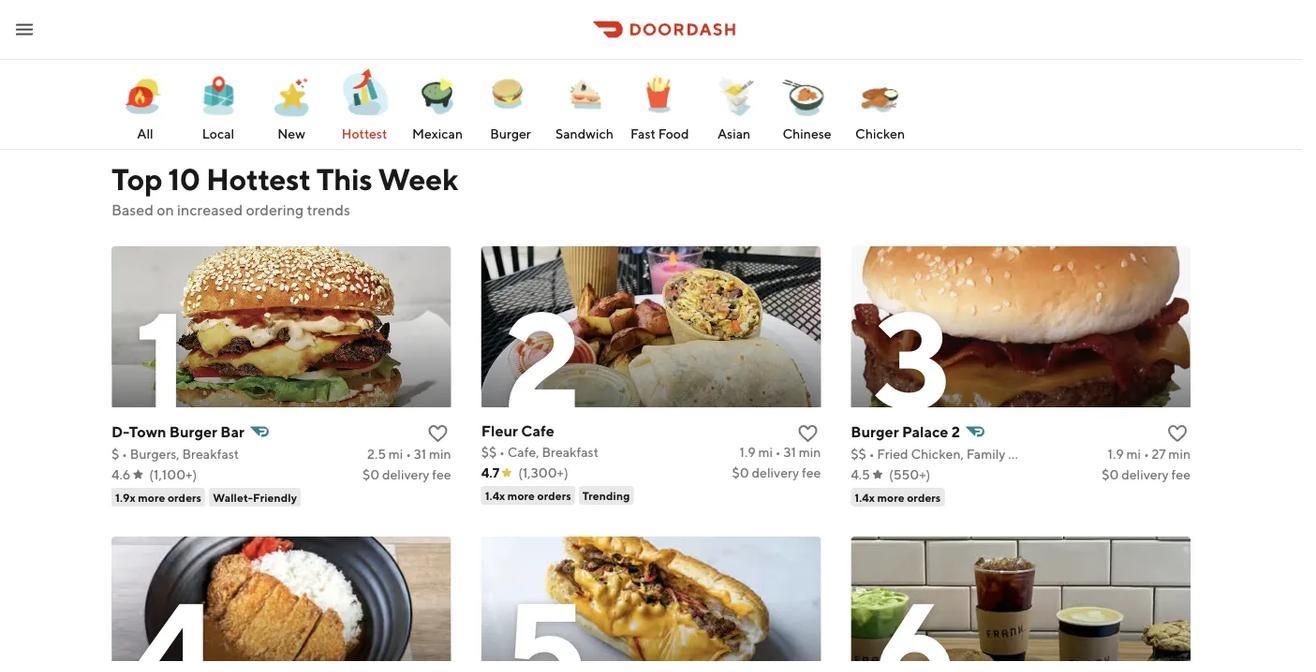 Task type: locate. For each thing, give the bounding box(es) containing it.
$​0 delivery fee down 1.9 mi • 27 min
[[1102, 467, 1191, 483]]

min right 2.5
[[429, 446, 451, 462]]

min for burger palace 2
[[1169, 446, 1191, 462]]

orders down (550+)
[[907, 491, 941, 504]]

4.7
[[481, 465, 500, 481]]

hottest up ordering
[[206, 161, 311, 196]]

more down (1,300+)
[[508, 489, 535, 502]]

1.4x more orders down (1,300+)
[[485, 489, 571, 502]]

1 horizontal spatial 1.9
[[1108, 446, 1124, 462]]

fast food
[[631, 126, 689, 141]]

hottest
[[342, 126, 387, 141], [206, 161, 311, 196]]

1 horizontal spatial $​0
[[732, 465, 749, 481]]

2 horizontal spatial min
[[1169, 446, 1191, 462]]

1.9 for 1.9 mi • 27 min
[[1108, 446, 1124, 462]]

new
[[278, 126, 305, 141]]

fee
[[802, 465, 821, 481], [432, 467, 451, 483], [1172, 467, 1191, 483]]

1 horizontal spatial more
[[508, 489, 535, 502]]

$ • burgers, breakfast
[[112, 446, 239, 462]]

delivery
[[752, 465, 799, 481], [382, 467, 430, 483], [1122, 467, 1169, 483]]

2 horizontal spatial $​0 delivery fee
[[1102, 467, 1191, 483]]

1.9
[[740, 445, 756, 460], [1108, 446, 1124, 462]]

1 horizontal spatial orders
[[537, 489, 571, 502]]

fee for d-town burger bar
[[432, 467, 451, 483]]

local
[[202, 126, 234, 141]]

more for (1,100+)
[[138, 491, 165, 504]]

orders down (1,300+)
[[537, 489, 571, 502]]

2 horizontal spatial more
[[877, 491, 905, 504]]

0 horizontal spatial fee
[[432, 467, 451, 483]]

delivery down 1.9 mi • 31 min
[[752, 465, 799, 481]]

breakfast up (1,300+)
[[542, 445, 599, 460]]

sandwich
[[556, 126, 614, 141]]

1.4x more orders down (550+)
[[855, 491, 941, 504]]

more right 1.9x
[[138, 491, 165, 504]]

$​0 down 1.9 mi • 27 min
[[1102, 467, 1119, 483]]

hottest up this at left
[[342, 126, 387, 141]]

burger palace 2
[[851, 423, 960, 441]]

this
[[317, 161, 372, 196]]

min left fried
[[799, 445, 821, 460]]

food
[[658, 126, 689, 141]]

mi left 27
[[1127, 446, 1141, 462]]

min
[[799, 445, 821, 460], [429, 446, 451, 462], [1169, 446, 1191, 462]]

fee down 1.9 mi • 27 min
[[1172, 467, 1191, 483]]

$$ • cafe, breakfast
[[481, 445, 599, 460]]

delivery down 1.9 mi • 27 min
[[1122, 467, 1169, 483]]

2 horizontal spatial $​0
[[1102, 467, 1119, 483]]

$​0 down 2.5
[[363, 467, 380, 483]]

0 horizontal spatial $$
[[481, 445, 497, 460]]

0 horizontal spatial click to add this store to your saved list image
[[427, 423, 449, 445]]

breakfast for (1,100+)
[[182, 446, 239, 462]]

min right 27
[[1169, 446, 1191, 462]]

burger up fried
[[851, 423, 899, 441]]

mi left click to add this store to your saved list image
[[758, 445, 773, 460]]

1.4x down 4.5
[[855, 491, 875, 504]]

$$ up 4.5
[[851, 446, 867, 462]]

meals
[[1008, 446, 1044, 462]]

31 left click to add this store to your saved list image
[[784, 445, 796, 460]]

31 right 2.5
[[414, 446, 427, 462]]

1.9 left 27
[[1108, 446, 1124, 462]]

0 horizontal spatial more
[[138, 491, 165, 504]]

0 horizontal spatial 1.4x more orders
[[485, 489, 571, 502]]

$$ up 4.7
[[481, 445, 497, 460]]

family
[[967, 446, 1006, 462]]

1 horizontal spatial fee
[[802, 465, 821, 481]]

increased
[[177, 201, 243, 219]]

31 for 1.9 mi • 31 min
[[784, 445, 796, 460]]

0 horizontal spatial mi
[[389, 446, 403, 462]]

0 horizontal spatial hottest
[[206, 161, 311, 196]]

more
[[508, 489, 535, 502], [138, 491, 165, 504], [877, 491, 905, 504]]

burger up the $ • burgers, breakfast
[[169, 423, 217, 441]]

0 horizontal spatial burger
[[169, 423, 217, 441]]

wallet-
[[213, 491, 253, 504]]

1.9 left click to add this store to your saved list image
[[740, 445, 756, 460]]

0 horizontal spatial delivery
[[382, 467, 430, 483]]

fee down 2.5 mi • 31 min
[[432, 467, 451, 483]]

0 vertical spatial hottest
[[342, 126, 387, 141]]

•
[[499, 445, 505, 460], [776, 445, 781, 460], [122, 446, 127, 462], [406, 446, 411, 462], [869, 446, 875, 462], [1144, 446, 1149, 462]]

$​0 down 1.9 mi • 31 min
[[732, 465, 749, 481]]

1 horizontal spatial breakfast
[[542, 445, 599, 460]]

more down (550+)
[[877, 491, 905, 504]]

4.5
[[851, 467, 870, 483]]

$$
[[481, 445, 497, 460], [851, 446, 867, 462]]

1 horizontal spatial 1.4x more orders
[[855, 491, 941, 504]]

• right 2.5
[[406, 446, 411, 462]]

mi right 2.5
[[389, 446, 403, 462]]

1 horizontal spatial burger
[[490, 126, 531, 141]]

1.4x down 4.7
[[485, 489, 505, 502]]

2
[[952, 423, 960, 441]]

click to add this store to your saved list image
[[427, 423, 449, 445], [1167, 423, 1189, 445]]

0 horizontal spatial min
[[429, 446, 451, 462]]

click to add this store to your saved list image up 1.9 mi • 27 min
[[1167, 423, 1189, 445]]

trending
[[583, 489, 630, 502]]

0 horizontal spatial 31
[[414, 446, 427, 462]]

0 horizontal spatial 1.9
[[740, 445, 756, 460]]

fleur cafe
[[481, 422, 555, 440]]

1 horizontal spatial 31
[[784, 445, 796, 460]]

2 horizontal spatial fee
[[1172, 467, 1191, 483]]

delivery down 2.5 mi • 31 min
[[382, 467, 430, 483]]

$​0 delivery fee for d-town burger bar
[[363, 467, 451, 483]]

0 horizontal spatial orders
[[168, 491, 202, 504]]

31
[[784, 445, 796, 460], [414, 446, 427, 462]]

burger
[[490, 126, 531, 141], [169, 423, 217, 441], [851, 423, 899, 441]]

orders down (1,100+)
[[168, 491, 202, 504]]

delivery for burger palace 2
[[1122, 467, 1169, 483]]

fast
[[631, 126, 656, 141]]

0 horizontal spatial $​0 delivery fee
[[363, 467, 451, 483]]

1.9 mi • 31 min
[[740, 445, 821, 460]]

cafe
[[521, 422, 555, 440]]

2 horizontal spatial delivery
[[1122, 467, 1169, 483]]

2 horizontal spatial mi
[[1127, 446, 1141, 462]]

orders
[[537, 489, 571, 502], [168, 491, 202, 504], [907, 491, 941, 504]]

1 horizontal spatial $$
[[851, 446, 867, 462]]

1.4x more orders
[[485, 489, 571, 502], [855, 491, 941, 504]]

2 horizontal spatial burger
[[851, 423, 899, 441]]

1 vertical spatial hottest
[[206, 161, 311, 196]]

1 horizontal spatial click to add this store to your saved list image
[[1167, 423, 1189, 445]]

breakfast
[[542, 445, 599, 460], [182, 446, 239, 462]]

$$ for $$ • fried chicken, family meals
[[851, 446, 867, 462]]

10
[[168, 161, 200, 196]]

wallet-friendly
[[213, 491, 297, 504]]

1 click to add this store to your saved list image from the left
[[427, 423, 449, 445]]

$​0 delivery fee down 1.9 mi • 31 min
[[732, 465, 821, 481]]

fee down 1.9 mi • 31 min
[[802, 465, 821, 481]]

cafe,
[[508, 445, 539, 460]]

click to add this store to your saved list image up 2.5 mi • 31 min
[[427, 423, 449, 445]]

1 horizontal spatial $​0 delivery fee
[[732, 465, 821, 481]]

1 horizontal spatial mi
[[758, 445, 773, 460]]

mi
[[758, 445, 773, 460], [389, 446, 403, 462], [1127, 446, 1141, 462]]

1.4x
[[485, 489, 505, 502], [855, 491, 875, 504]]

burger for burger
[[490, 126, 531, 141]]

0 horizontal spatial breakfast
[[182, 446, 239, 462]]

2 click to add this store to your saved list image from the left
[[1167, 423, 1189, 445]]

$​0 delivery fee down 2.5 mi • 31 min
[[363, 467, 451, 483]]

$​0
[[732, 465, 749, 481], [363, 467, 380, 483], [1102, 467, 1119, 483]]

breakfast down bar
[[182, 446, 239, 462]]

burger right mexican
[[490, 126, 531, 141]]

town
[[129, 423, 166, 441]]

chicken
[[856, 126, 905, 141]]

0 horizontal spatial $​0
[[363, 467, 380, 483]]

$​0 delivery fee
[[732, 465, 821, 481], [363, 467, 451, 483], [1102, 467, 1191, 483]]

fried
[[877, 446, 909, 462]]



Task type: describe. For each thing, give the bounding box(es) containing it.
mexican
[[412, 126, 463, 141]]

palace
[[902, 423, 949, 441]]

d-town burger bar
[[112, 423, 244, 441]]

open menu image
[[13, 18, 36, 41]]

mi for d-town burger bar
[[389, 446, 403, 462]]

chinese
[[783, 126, 832, 141]]

all
[[137, 126, 153, 141]]

top
[[112, 161, 162, 196]]

$
[[112, 446, 119, 462]]

based
[[112, 201, 154, 219]]

1 horizontal spatial min
[[799, 445, 821, 460]]

1 horizontal spatial hottest
[[342, 126, 387, 141]]

2.5
[[367, 446, 386, 462]]

ordering
[[246, 201, 304, 219]]

1.9 mi • 27 min
[[1108, 446, 1191, 462]]

on
[[157, 201, 174, 219]]

0 horizontal spatial 1.4x
[[485, 489, 505, 502]]

top 10 hottest this week based on increased ordering trends
[[112, 161, 458, 219]]

1.9x more orders
[[115, 491, 202, 504]]

fee for burger palace 2
[[1172, 467, 1191, 483]]

burger for burger palace 2
[[851, 423, 899, 441]]

1 horizontal spatial 1.4x
[[855, 491, 875, 504]]

$$ • fried chicken, family meals
[[851, 446, 1044, 462]]

asian
[[718, 126, 751, 141]]

breakfast for (1,300+)
[[542, 445, 599, 460]]

$$ for $$ • cafe, breakfast
[[481, 445, 497, 460]]

$​0 delivery fee for burger palace 2
[[1102, 467, 1191, 483]]

2 horizontal spatial orders
[[907, 491, 941, 504]]

delivery for d-town burger bar
[[382, 467, 430, 483]]

(550+)
[[889, 467, 931, 483]]

mi for burger palace 2
[[1127, 446, 1141, 462]]

hottest inside top 10 hottest this week based on increased ordering trends
[[206, 161, 311, 196]]

• right $
[[122, 446, 127, 462]]

• left fried
[[869, 446, 875, 462]]

$​0 for d-town burger bar
[[363, 467, 380, 483]]

burgers,
[[130, 446, 180, 462]]

orders for (1,300+)
[[537, 489, 571, 502]]

31 for 2.5 mi • 31 min
[[414, 446, 427, 462]]

trends
[[307, 201, 350, 219]]

1.9 for 1.9 mi • 31 min
[[740, 445, 756, 460]]

orders for (1,100+)
[[168, 491, 202, 504]]

2.5 mi • 31 min
[[367, 446, 451, 462]]

more for (1,300+)
[[508, 489, 535, 502]]

click to add this store to your saved list image for burger palace 2
[[1167, 423, 1189, 445]]

fleur
[[481, 422, 518, 440]]

• left click to add this store to your saved list image
[[776, 445, 781, 460]]

1.9x
[[115, 491, 136, 504]]

• left cafe,
[[499, 445, 505, 460]]

d-
[[112, 423, 129, 441]]

$​0 for burger palace 2
[[1102, 467, 1119, 483]]

4.6
[[112, 467, 131, 483]]

• left 27
[[1144, 446, 1149, 462]]

chicken,
[[911, 446, 964, 462]]

27
[[1152, 446, 1166, 462]]

(1,100+)
[[149, 467, 197, 483]]

click to add this store to your saved list image
[[797, 423, 819, 445]]

1 horizontal spatial delivery
[[752, 465, 799, 481]]

week
[[378, 161, 458, 196]]

click to add this store to your saved list image for d-town burger bar
[[427, 423, 449, 445]]

min for d-town burger bar
[[429, 446, 451, 462]]

friendly
[[253, 491, 297, 504]]

(1,300+)
[[518, 465, 568, 481]]

bar
[[220, 423, 244, 441]]



Task type: vqa. For each thing, say whether or not it's contained in the screenshot.
Slaw
no



